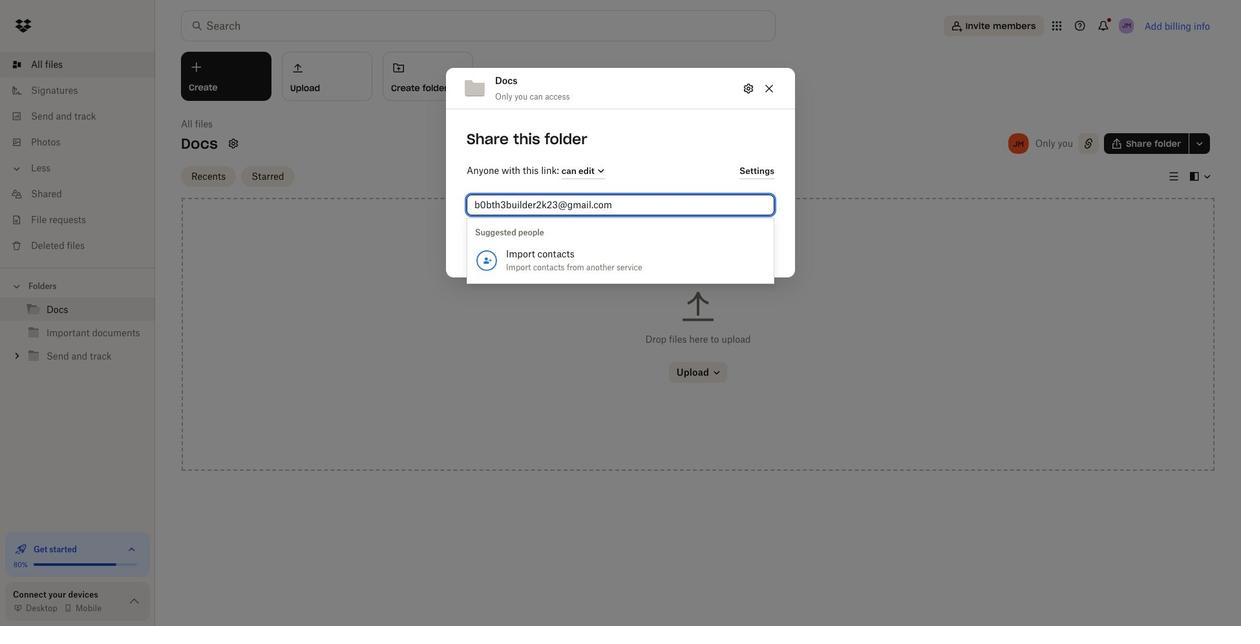 Task type: describe. For each thing, give the bounding box(es) containing it.
less image
[[10, 162, 23, 175]]

sharing modal dialog
[[446, 68, 796, 381]]

Add an email or name text field
[[475, 198, 767, 212]]



Task type: locate. For each thing, give the bounding box(es) containing it.
option inside sharing modal dialog
[[468, 243, 774, 278]]

list item
[[0, 52, 155, 78]]

list
[[0, 44, 155, 268]]

dropbox image
[[10, 13, 36, 39]]

group
[[0, 296, 155, 378]]

option
[[468, 243, 774, 278]]



Task type: vqa. For each thing, say whether or not it's contained in the screenshot.
Deleted files link
no



